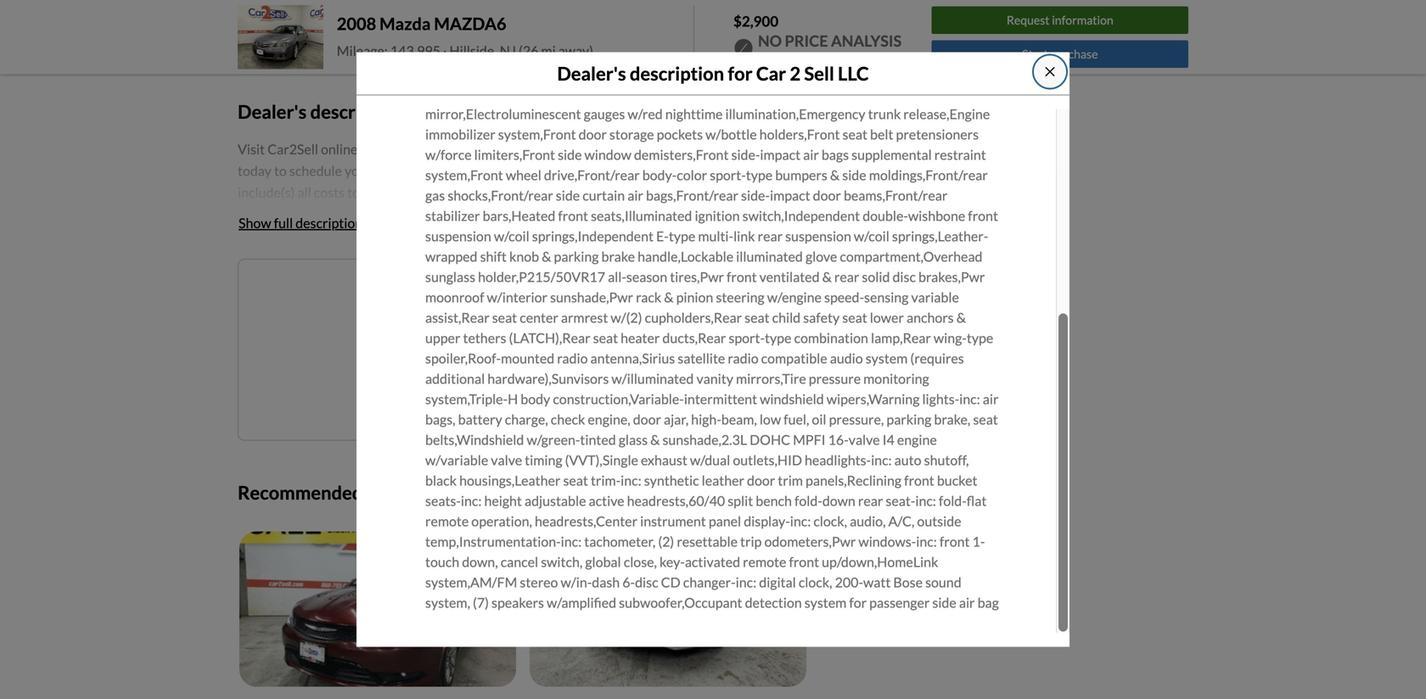 Task type: locate. For each thing, give the bounding box(es) containing it.
this right from
[[411, 482, 442, 504]]

0 horizontal spatial for
[[538, 184, 555, 201]]

recommended from this dealer
[[238, 482, 498, 504]]

0 vertical spatial for
[[728, 62, 753, 84]]

this right like on the top left
[[587, 289, 610, 305]]

all inside visit car2sell online at car2sell.us to see more pictures of this vehicle or call us at 888-703-0003 today to schedule your test drive. we finance good and bad credit. warranty available. prices include(s) all costs to be paid by a consumer except for licensing costs registration fees taxes and delivery charges. additional information
[[298, 184, 311, 201]]

888-
[[717, 141, 745, 157]]

and down prices on the right of page
[[780, 184, 802, 201]]

description up online
[[310, 101, 405, 123]]

dealer's
[[557, 62, 626, 84], [238, 101, 307, 123]]

show all reviews
[[239, 33, 337, 49]]

for
[[728, 62, 753, 84], [538, 184, 555, 201]]

description up call
[[630, 62, 725, 84]]

1 vertical spatial me
[[631, 345, 649, 361]]

1 vertical spatial and
[[780, 184, 802, 201]]

1 vertical spatial all
[[298, 184, 311, 201]]

too
[[758, 50, 777, 64]]

2 vertical spatial this
[[411, 482, 442, 504]]

0 horizontal spatial at
[[360, 141, 372, 157]]

show left full
[[239, 215, 271, 231]]

all inside button
[[274, 33, 288, 49]]

2
[[790, 62, 801, 84]]

hillside,
[[450, 42, 497, 59]]

mazda6
[[434, 13, 507, 34]]

1 show from the top
[[239, 33, 271, 49]]

at
[[360, 141, 372, 157], [702, 141, 714, 157]]

by
[[365, 392, 376, 405]]

dealer's down away)
[[557, 62, 626, 84]]

dealer's for dealer's description
[[238, 101, 307, 123]]

2008 mazda mazda6 mileage: 143,995 · hillside, nj (26 mi away)
[[337, 13, 594, 59]]

2008 mazda mazda6 image
[[238, 5, 323, 69]]

0 vertical spatial of
[[564, 141, 576, 157]]

drive.
[[401, 163, 434, 179]]

this inside visit car2sell online at car2sell.us to see more pictures of this vehicle or call us at 888-703-0003 today to schedule your test drive. we finance good and bad credit. warranty available. prices include(s) all costs to be paid by a consumer except for licensing costs registration fees taxes and delivery charges. additional information
[[578, 141, 600, 157]]

all up charges.
[[298, 184, 311, 201]]

2 show from the top
[[239, 215, 271, 231]]

nj
[[500, 42, 516, 59]]

and right policy
[[604, 392, 620, 405]]

costs down credit.
[[612, 184, 643, 201]]

me inside button
[[631, 345, 649, 361]]

1 horizontal spatial of
[[564, 141, 576, 157]]

fees
[[718, 184, 743, 201]]

1 vertical spatial description
[[310, 101, 405, 123]]

mi
[[541, 42, 556, 59]]

good
[[509, 163, 542, 179]]

description inside button
[[296, 215, 363, 231]]

mazda
[[380, 13, 431, 34]]

all
[[274, 33, 288, 49], [298, 184, 311, 201]]

1 vertical spatial for
[[538, 184, 555, 201]]

·
[[443, 42, 447, 59]]

description right full
[[296, 215, 363, 231]]

more
[[479, 141, 510, 157]]

1 horizontal spatial dealer's
[[557, 62, 626, 84]]

Email address email field
[[388, 335, 574, 371]]

0 horizontal spatial all
[[274, 33, 288, 49]]

registration
[[646, 184, 716, 201]]

licensing
[[558, 184, 610, 201]]

email
[[595, 345, 628, 361]]

0 vertical spatial this
[[578, 141, 600, 157]]

request information
[[1007, 13, 1114, 27]]

0 horizontal spatial and
[[545, 163, 567, 179]]

2 vertical spatial description
[[296, 215, 363, 231]]

for down good at the left of page
[[538, 184, 555, 201]]

0 vertical spatial and
[[545, 163, 567, 179]]

me
[[453, 289, 471, 305], [631, 345, 649, 361]]

policy
[[575, 392, 602, 405]]

of left new at the left
[[474, 289, 486, 305]]

0 horizontal spatial me
[[453, 289, 471, 305]]

2 costs from the left
[[612, 184, 643, 201]]

show
[[239, 33, 271, 49], [239, 215, 271, 231]]

email me
[[595, 345, 649, 361]]

pictures
[[512, 141, 561, 157]]

of left use
[[651, 392, 661, 405]]

reviews
[[290, 33, 337, 49]]

me right notify
[[453, 289, 471, 305]]

1 horizontal spatial all
[[298, 184, 311, 201]]

1 costs from the left
[[314, 184, 345, 201]]

costs
[[314, 184, 345, 201], [612, 184, 643, 201]]

0 horizontal spatial costs
[[314, 184, 345, 201]]

for inside dialog
[[728, 62, 753, 84]]

me for notify
[[453, 289, 471, 305]]

0 vertical spatial dealer's
[[557, 62, 626, 84]]

dealer's description for car 2 sell llc
[[557, 62, 869, 84]]

this
[[578, 141, 600, 157], [587, 289, 610, 305], [411, 482, 442, 504]]

1 horizontal spatial at
[[702, 141, 714, 157]]

1 horizontal spatial me
[[631, 345, 649, 361]]

2 vertical spatial of
[[651, 392, 661, 405]]

2 vertical spatial and
[[604, 392, 620, 405]]

us
[[686, 141, 699, 157]]

dealer's up car2sell on the top left of the page
[[238, 101, 307, 123]]

0 vertical spatial me
[[453, 289, 471, 305]]

costs down the schedule
[[314, 184, 345, 201]]

1 horizontal spatial and
[[604, 392, 620, 405]]

be
[[363, 184, 377, 201]]

1 vertical spatial dealer's
[[238, 101, 307, 123]]

to left our
[[511, 392, 520, 405]]

dealer's inside dialog
[[557, 62, 626, 84]]

2 horizontal spatial of
[[651, 392, 661, 405]]

1 vertical spatial show
[[239, 215, 271, 231]]

1 vertical spatial this
[[587, 289, 610, 305]]

show down star icon at left top
[[239, 33, 271, 49]]

2 horizontal spatial and
[[780, 184, 802, 201]]

all left reviews
[[274, 33, 288, 49]]

sell
[[805, 62, 835, 84]]

available.
[[696, 163, 751, 179]]

purchase
[[1051, 47, 1099, 61]]

description for dealer's description for car 2 sell llc
[[630, 62, 725, 84]]

1 horizontal spatial costs
[[612, 184, 643, 201]]

to left see
[[441, 141, 453, 157]]

0 vertical spatial description
[[630, 62, 725, 84]]

of inside visit car2sell online at car2sell.us to see more pictures of this vehicle or call us at 888-703-0003 today to schedule your test drive. we finance good and bad credit. warranty available. prices include(s) all costs to be paid by a consumer except for licensing costs registration fees taxes and delivery charges. additional information
[[564, 141, 576, 157]]

this up "bad"
[[578, 141, 600, 157]]

close modal dealer's description for car 2 sell llc image
[[1044, 65, 1057, 78]]

at right us
[[702, 141, 714, 157]]

0 vertical spatial show
[[239, 33, 271, 49]]

1 horizontal spatial for
[[728, 62, 753, 84]]

and left "bad"
[[545, 163, 567, 179]]

0 horizontal spatial dealer's
[[238, 101, 307, 123]]

show for show all reviews
[[239, 33, 271, 49]]

your
[[345, 163, 372, 179]]

description
[[630, 62, 725, 84], [310, 101, 405, 123], [296, 215, 363, 231]]

credit.
[[595, 163, 633, 179]]

to
[[441, 141, 453, 157], [274, 163, 287, 179], [347, 184, 360, 201], [511, 392, 520, 405]]

today
[[238, 163, 272, 179]]

2008
[[337, 13, 376, 34]]

0 horizontal spatial of
[[474, 289, 486, 305]]

1 at from the left
[[360, 141, 372, 157]]

call
[[663, 141, 683, 157]]

paid
[[380, 184, 406, 201]]

for left car
[[728, 62, 753, 84]]

at up the your
[[360, 141, 372, 157]]

mileage:
[[337, 42, 388, 59]]

description inside dialog
[[630, 62, 725, 84]]

1 vertical spatial of
[[474, 289, 486, 305]]

to down car2sell on the top left of the page
[[274, 163, 287, 179]]

0 vertical spatial all
[[274, 33, 288, 49]]

me right email
[[631, 345, 649, 361]]

by
[[408, 184, 423, 201]]

of up "bad"
[[564, 141, 576, 157]]



Task type: vqa. For each thing, say whether or not it's contained in the screenshot.
Request information button
yes



Task type: describe. For each thing, give the bounding box(es) containing it.
comparables
[[804, 50, 872, 64]]

by clicking "email me," you agree to our privacy policy and terms of use .
[[365, 392, 682, 405]]

start purchase button
[[932, 40, 1189, 68]]

2015 chrysler 200 image
[[240, 532, 516, 688]]

you
[[465, 392, 482, 405]]

full
[[274, 215, 293, 231]]

schedule
[[290, 163, 342, 179]]

listings
[[517, 289, 560, 305]]

test
[[375, 163, 398, 179]]

scroll right image
[[791, 487, 798, 502]]

start purchase
[[1023, 47, 1099, 61]]

bad
[[569, 163, 592, 179]]

few
[[780, 50, 801, 64]]

email me button
[[585, 334, 659, 372]]

dealer's description for car 2 sell llc dialog
[[357, 0, 1070, 648]]

143,995
[[391, 42, 441, 59]]

show full description
[[239, 215, 363, 231]]

delivery
[[238, 206, 286, 223]]

terms
[[622, 392, 649, 405]]

dealer's for dealer's description for car 2 sell llc
[[557, 62, 626, 84]]

notify
[[411, 289, 450, 305]]

from
[[367, 482, 407, 504]]

for inside visit car2sell online at car2sell.us to see more pictures of this vehicle or call us at 888-703-0003 today to schedule your test drive. we finance good and bad credit. warranty available. prices include(s) all costs to be paid by a consumer except for licensing costs registration fees taxes and delivery charges. additional information
[[538, 184, 555, 201]]

one
[[613, 289, 635, 305]]

a
[[425, 184, 432, 201]]

information
[[1053, 13, 1114, 27]]

notify me of new listings like this one
[[411, 289, 635, 305]]

see
[[456, 141, 476, 157]]

new
[[489, 289, 515, 305]]

privacy
[[540, 392, 573, 405]]

warranty
[[636, 163, 693, 179]]

taxes
[[746, 184, 777, 201]]

show full description button
[[238, 204, 364, 242]]

description for dealer's description
[[310, 101, 405, 123]]

0003
[[773, 141, 805, 157]]

price
[[785, 31, 829, 50]]

or
[[647, 141, 660, 157]]

dealer
[[445, 482, 498, 504]]

terms of use link
[[622, 392, 680, 405]]

additional
[[238, 228, 300, 244]]

prices
[[754, 163, 790, 179]]

consumer
[[435, 184, 493, 201]]

our
[[522, 392, 538, 405]]

car2sell.us
[[375, 141, 438, 157]]

dealer's description
[[238, 101, 405, 123]]

to left "be"
[[347, 184, 360, 201]]

703-
[[745, 141, 773, 157]]

star image
[[238, 0, 253, 11]]

finance
[[460, 163, 507, 179]]

information
[[302, 228, 373, 244]]

except
[[496, 184, 535, 201]]

request information button
[[932, 6, 1189, 34]]

charges.
[[288, 206, 338, 223]]

privacy policy link
[[540, 392, 602, 405]]

away)
[[559, 42, 594, 59]]

use
[[663, 392, 680, 405]]

.
[[680, 392, 682, 405]]

recommended
[[238, 482, 363, 504]]

visit car2sell online at car2sell.us to see more pictures of this vehicle or call us at 888-703-0003 today to schedule your test drive. we finance good and bad credit. warranty available. prices include(s) all costs to be paid by a consumer except for licensing costs registration fees taxes and delivery charges. additional information
[[238, 141, 805, 244]]

2020 hyundai elantra image
[[530, 532, 807, 688]]

car
[[757, 62, 787, 84]]

we
[[437, 163, 457, 179]]

show for show full description
[[239, 215, 271, 231]]

scroll left image
[[741, 487, 748, 502]]

no price analysis too few comparables
[[758, 31, 902, 64]]

car2sell
[[268, 141, 318, 157]]

"email
[[414, 392, 443, 405]]

include(s)
[[238, 184, 295, 201]]

2 at from the left
[[702, 141, 714, 157]]

$2,900
[[734, 12, 779, 30]]

vehicle
[[603, 141, 645, 157]]

no
[[758, 31, 782, 50]]

online
[[321, 141, 358, 157]]

agree
[[484, 392, 509, 405]]

visit
[[238, 141, 265, 157]]

clicking
[[378, 392, 412, 405]]

me,"
[[445, 392, 463, 405]]

show all reviews button
[[238, 22, 338, 60]]

request
[[1007, 13, 1050, 27]]

me for email
[[631, 345, 649, 361]]

llc
[[838, 62, 869, 84]]

like
[[563, 289, 585, 305]]



